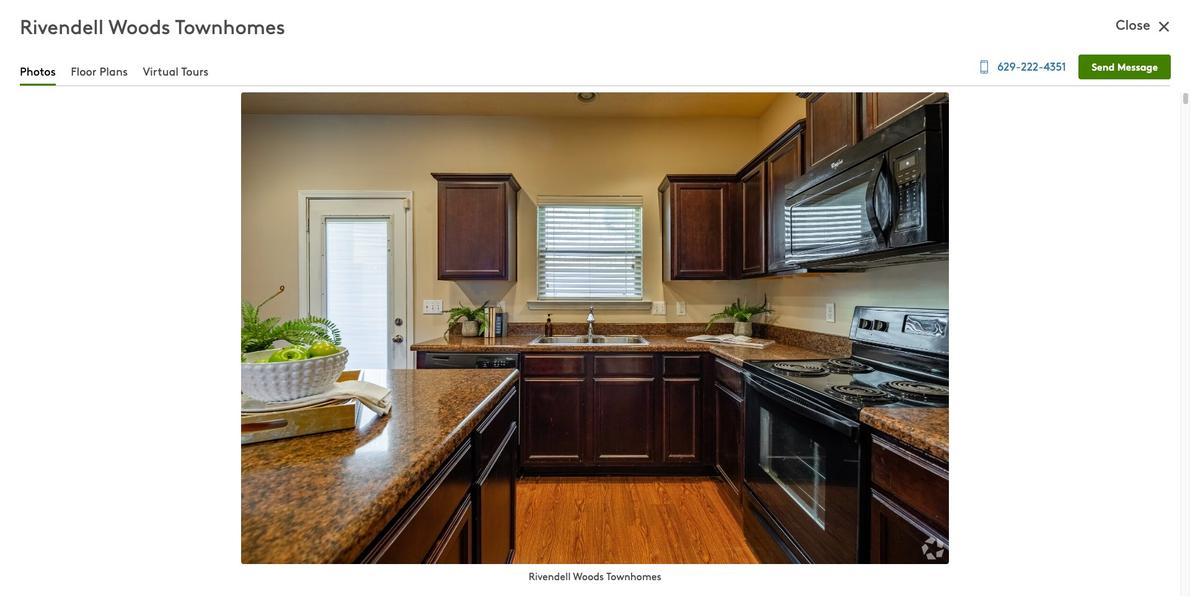 Task type: locate. For each thing, give the bounding box(es) containing it.
send message button down close
[[1079, 55, 1171, 79]]

send message for property
[[914, 528, 980, 543]]

townhomes
[[175, 12, 285, 40], [329, 440, 384, 454], [283, 460, 443, 501], [607, 569, 662, 583]]

send message inside rivendell woods townhomes dialog
[[1092, 59, 1158, 73]]

rivendell woods townhomes dialog
[[0, 0, 1191, 600]]

4351 inside rivendell woods townhomes dialog
[[1044, 58, 1067, 74]]

37013
[[217, 503, 247, 519]]

tours inside button
[[181, 63, 209, 79]]

222- for 629-
[[1022, 58, 1044, 74]]

(629)
[[922, 562, 948, 575]]

media tab list
[[20, 63, 1171, 86]]

send message button up (629) 222-4351 link
[[786, 524, 1108, 548]]

629-222-4351 link
[[975, 57, 1067, 78]]

photos right 110
[[540, 406, 572, 420]]

1 horizontal spatial message
[[1118, 59, 1158, 73]]

menu button
[[45, 0, 112, 29]]

4 virtual tours
[[591, 406, 658, 420]]

4351 for (629) 222-4351
[[970, 562, 991, 575]]

menu
[[79, 8, 102, 20]]

4351 right (629)
[[970, 562, 991, 575]]

1 vertical spatial send
[[914, 528, 937, 543]]

0 vertical spatial photos
[[20, 63, 56, 79]]

send for property
[[914, 528, 937, 543]]

photos button
[[20, 63, 56, 85]]

222- for (629)
[[950, 562, 970, 575]]

send up (629)
[[914, 528, 937, 543]]

tour
[[957, 489, 978, 503]]

send message down close
[[1092, 59, 1158, 73]]

send message up (629) 222-4351 link
[[914, 528, 980, 543]]

listing
[[278, 538, 309, 552]]

send message for townhomes
[[1092, 59, 1158, 73]]

map
[[22, 8, 40, 20]]

1 vertical spatial tours
[[634, 406, 658, 420]]

110 photos
[[523, 406, 572, 420]]

(629) 222-4351
[[922, 562, 991, 575]]

rivendell woods townhomes
[[20, 12, 285, 40], [251, 440, 384, 454], [57, 460, 443, 501], [529, 569, 662, 583]]

4
[[591, 406, 597, 420]]

1 vertical spatial send message
[[914, 528, 980, 543]]

photos left floor
[[20, 63, 56, 79]]

0 horizontal spatial photos
[[20, 63, 56, 79]]

0 vertical spatial send message
[[1092, 59, 1158, 73]]

0 vertical spatial 4351
[[1044, 58, 1067, 74]]

message for townhomes
[[1118, 59, 1158, 73]]

222-
[[1022, 58, 1044, 74], [950, 562, 970, 575]]

message inside rivendell woods townhomes dialog
[[1118, 59, 1158, 73]]

1 horizontal spatial send
[[1092, 59, 1115, 73]]

0 vertical spatial send message button
[[1079, 55, 1171, 79]]

0 vertical spatial message
[[1118, 59, 1158, 73]]

woods
[[108, 12, 170, 40], [296, 440, 327, 454], [186, 460, 276, 501], [573, 569, 604, 583]]

1 vertical spatial message
[[939, 528, 980, 543]]

222- inside 629-222-4351 link
[[1022, 58, 1044, 74]]

prev
[[1127, 8, 1144, 20]]

send down close 'button'
[[1092, 59, 1115, 73]]

rivendell
[[20, 12, 104, 40], [251, 440, 293, 454], [57, 460, 179, 501], [529, 569, 571, 583]]

virtual right 4
[[599, 406, 631, 420]]

antioch link
[[204, 440, 241, 454]]

0 horizontal spatial virtual
[[143, 63, 179, 79]]

0 horizontal spatial 4351
[[970, 562, 991, 575]]

send message button for townhomes
[[1079, 55, 1171, 79]]

4351 right 629-
[[1044, 58, 1067, 74]]

floor plans button
[[71, 63, 128, 85]]

1 horizontal spatial virtual
[[599, 406, 631, 420]]

virtual right plans
[[143, 63, 179, 79]]

0 horizontal spatial tours
[[181, 63, 209, 79]]

send message
[[1092, 59, 1158, 73], [914, 528, 980, 543]]

0 vertical spatial 222-
[[1022, 58, 1044, 74]]

next link
[[1150, 0, 1181, 29]]

1 vertical spatial 4351
[[970, 562, 991, 575]]

4351 for 629-222-4351
[[1044, 58, 1067, 74]]

send inside rivendell woods townhomes dialog
[[1092, 59, 1115, 73]]

1 horizontal spatial 4351
[[1044, 58, 1067, 74]]

send
[[1092, 59, 1115, 73], [914, 528, 937, 543]]

send for townhomes
[[1092, 59, 1115, 73]]

1 vertical spatial send message button
[[786, 524, 1108, 548]]

1 horizontal spatial send message
[[1092, 59, 1158, 73]]

0 horizontal spatial send
[[914, 528, 937, 543]]

0 vertical spatial send
[[1092, 59, 1115, 73]]

629-
[[998, 58, 1022, 74]]

message for property
[[939, 528, 980, 543]]

close
[[1116, 15, 1151, 33]]

photos
[[20, 63, 56, 79], [540, 406, 572, 420]]

1 horizontal spatial 222-
[[1022, 58, 1044, 74]]

0 horizontal spatial send message
[[914, 528, 980, 543]]

message
[[1118, 59, 1158, 73], [939, 528, 980, 543]]

send message button
[[1079, 55, 1171, 79], [786, 524, 1108, 548]]

222- inside (629) 222-4351 link
[[950, 562, 970, 575]]

message down close 'button'
[[1118, 59, 1158, 73]]

110
[[523, 406, 538, 420]]

0 vertical spatial virtual
[[143, 63, 179, 79]]

virtual
[[143, 63, 179, 79], [599, 406, 631, 420]]

0 horizontal spatial message
[[939, 528, 980, 543]]

message up "(629) 222-4351"
[[939, 528, 980, 543]]

floor plans
[[71, 63, 128, 79]]

1 vertical spatial 222-
[[950, 562, 970, 575]]

1 vertical spatial photos
[[540, 406, 572, 420]]

4351
[[1044, 58, 1067, 74], [970, 562, 991, 575]]

0 horizontal spatial 222-
[[950, 562, 970, 575]]

tours
[[181, 63, 209, 79], [634, 406, 658, 420]]

0 vertical spatial tours
[[181, 63, 209, 79]]

contact this property
[[871, 449, 1023, 469]]



Task type: describe. For each thing, give the bounding box(es) containing it.
contact
[[871, 449, 928, 469]]

english
[[131, 7, 164, 21]]

virtual tours
[[143, 63, 209, 79]]

antioch
[[204, 440, 241, 454]]

property
[[963, 449, 1023, 469]]

map link
[[0, 0, 45, 29]]

110 photos button
[[514, 406, 582, 420]]

english link
[[118, 7, 164, 21]]

floor
[[71, 63, 97, 79]]

plans
[[100, 63, 128, 79]]

photos inside media tab list
[[20, 63, 56, 79]]

virtual tours button
[[143, 63, 209, 85]]

send message button for property
[[786, 524, 1108, 548]]

virtual inside button
[[143, 63, 179, 79]]

verified listing
[[240, 538, 309, 552]]

this
[[931, 449, 959, 469]]

4 virtual tours button
[[582, 406, 667, 420]]

share listing image
[[668, 465, 691, 488]]

request tour
[[916, 489, 978, 503]]

verified
[[240, 538, 275, 552]]

today
[[691, 440, 715, 452]]

629-222-4351
[[998, 58, 1067, 74]]

prev link
[[1121, 0, 1150, 29]]

request tour button
[[786, 484, 1108, 509]]

1 horizontal spatial photos
[[540, 406, 572, 420]]

next
[[1156, 8, 1176, 20]]

1 horizontal spatial tours
[[634, 406, 658, 420]]

request
[[916, 489, 954, 503]]

1 vertical spatial virtual
[[599, 406, 631, 420]]

(629) 222-4351 link
[[903, 560, 991, 579]]

close button
[[1115, 15, 1176, 38]]

property management company logo image
[[622, 493, 715, 528]]



Task type: vqa. For each thing, say whether or not it's contained in the screenshot.
Apartments.Com Logo
no



